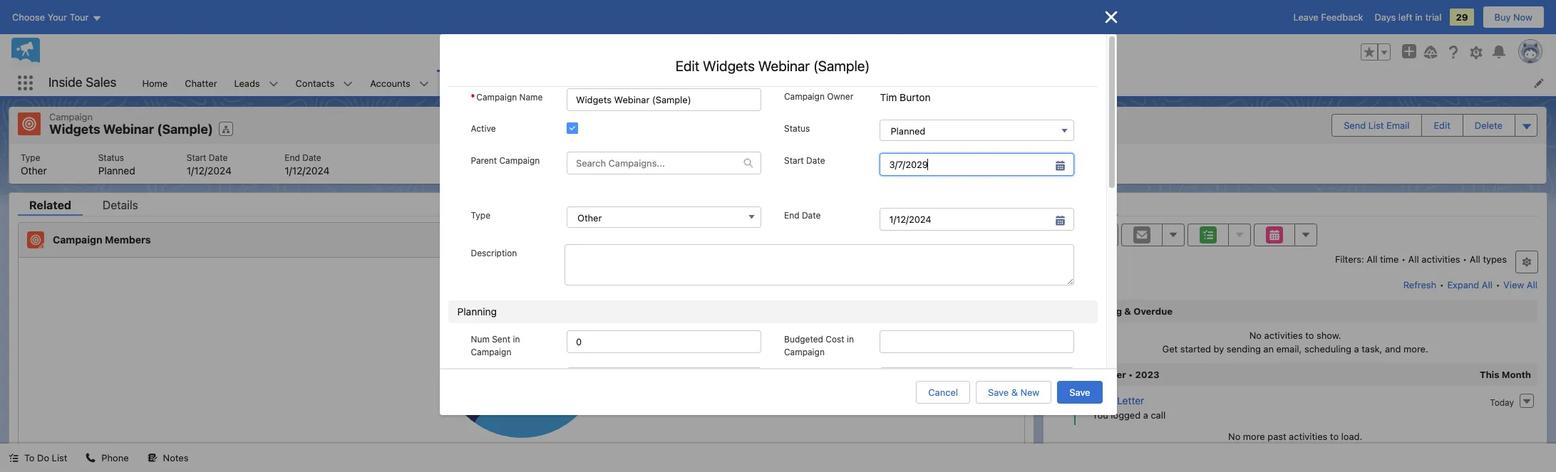 Task type: vqa. For each thing, say whether or not it's contained in the screenshot.
Contacts within button
yes



Task type: locate. For each thing, give the bounding box(es) containing it.
1 horizontal spatial save
[[1070, 387, 1090, 398]]

0 horizontal spatial status
[[98, 152, 124, 163]]

webinar up 'campaign owner'
[[758, 58, 810, 74]]

group
[[1361, 43, 1391, 61]]

date inside the "start date 1/12/2024"
[[209, 152, 228, 163]]

no left the more
[[1228, 431, 1241, 442]]

edit widgets webinar (sample)
[[676, 58, 870, 74]]

in right cost
[[847, 334, 854, 345]]

1 vertical spatial type
[[471, 210, 490, 221]]

2 1/12/2024 from the left
[[285, 164, 330, 176]]

parent
[[471, 155, 497, 166]]

campaign down 'budgeted'
[[784, 347, 825, 358]]

list inside the 'send list email' button
[[1368, 120, 1384, 131]]

& left new
[[1011, 387, 1018, 398]]

widgets right "search..."
[[703, 58, 755, 74]]

no for more
[[1228, 431, 1241, 442]]

status for status
[[784, 123, 810, 134]]

refresh • expand all • view all
[[1403, 279, 1538, 290]]

type up related
[[21, 152, 40, 163]]

0 horizontal spatial (sample)
[[157, 122, 213, 137]]

send left 'email'
[[1344, 120, 1366, 131]]

0 horizontal spatial text default image
[[86, 454, 96, 464]]

start
[[187, 152, 206, 163], [784, 155, 804, 166]]

in right sent
[[513, 334, 520, 345]]

1 save from the left
[[988, 387, 1009, 398]]

(sample)
[[813, 58, 870, 74], [157, 122, 213, 137]]

0 vertical spatial &
[[1124, 305, 1131, 317]]

0 vertical spatial end
[[285, 152, 300, 163]]

0 horizontal spatial send
[[1091, 395, 1114, 407]]

widgets webinar (sample)
[[49, 122, 213, 137]]

0 horizontal spatial &
[[1011, 387, 1018, 398]]

1 horizontal spatial other
[[577, 212, 602, 224]]

Start Date text field
[[880, 153, 1075, 176]]

Budgeted Cost in Campaign text field
[[880, 330, 1075, 353]]

expand all button
[[1447, 273, 1493, 296]]

1 horizontal spatial text default image
[[743, 158, 753, 168]]

start up end date
[[784, 155, 804, 166]]

notes button
[[139, 444, 197, 473]]

status down widgets webinar (sample)
[[98, 152, 124, 163]]

campaign inside "campaign members" link
[[53, 234, 102, 246]]

0 vertical spatial widgets
[[703, 58, 755, 74]]

campaign down sent
[[471, 347, 511, 358]]

1 horizontal spatial list
[[1368, 120, 1384, 131]]

1 horizontal spatial widgets
[[703, 58, 755, 74]]

add contacts
[[922, 234, 981, 246]]

1 horizontal spatial send
[[1344, 120, 1366, 131]]

1 vertical spatial a
[[1143, 410, 1148, 421]]

1 horizontal spatial &
[[1124, 305, 1131, 317]]

save button
[[1057, 381, 1102, 404]]

list inside to do list button
[[52, 453, 67, 464]]

0 horizontal spatial to
[[1305, 330, 1314, 341]]

1 horizontal spatial contacts
[[942, 234, 981, 246]]

all right expand
[[1482, 279, 1493, 290]]

0 horizontal spatial a
[[1143, 410, 1148, 421]]

all left types
[[1470, 253, 1480, 265]]

2 add from the left
[[922, 234, 940, 246]]

no inside no activities to show. get started by sending an email, scheduling a task, and more.
[[1249, 330, 1262, 341]]

send list email
[[1344, 120, 1410, 131]]

end for end date 1/12/2024
[[285, 152, 300, 163]]

0 vertical spatial no
[[1249, 330, 1262, 341]]

contacts
[[296, 77, 335, 89], [942, 234, 981, 246]]

0 horizontal spatial 1/12/2024
[[187, 164, 232, 176]]

type inside type other
[[21, 152, 40, 163]]

0 horizontal spatial text default image
[[9, 454, 19, 464]]

edit for edit
[[1434, 120, 1451, 131]]

date for start date
[[806, 155, 825, 166]]

0 vertical spatial a
[[1354, 344, 1359, 355]]

no up sending
[[1249, 330, 1262, 341]]

1 horizontal spatial a
[[1354, 344, 1359, 355]]

campaign inside num sent in campaign
[[471, 347, 511, 358]]

(sample) up owner
[[813, 58, 870, 74]]

webinar up status planned
[[103, 122, 154, 137]]

activity link
[[1052, 199, 1118, 216]]

more
[[1243, 431, 1265, 442]]

2 vertical spatial activities
[[1289, 431, 1328, 442]]

type
[[21, 152, 40, 163], [471, 210, 490, 221]]

text default image left notes
[[147, 454, 157, 464]]

0 vertical spatial other
[[21, 164, 47, 176]]

status planned
[[98, 152, 135, 176]]

list for the home link
[[9, 144, 1546, 184]]

to inside no activities to show. get started by sending an email, scheduling a task, and more.
[[1305, 330, 1314, 341]]

activities
[[1422, 253, 1460, 265], [1264, 330, 1303, 341], [1289, 431, 1328, 442]]

planned up details
[[98, 164, 135, 176]]

text default image left to at the left bottom of page
[[9, 454, 19, 464]]

list
[[1368, 120, 1384, 131], [52, 453, 67, 464]]

0 vertical spatial planned
[[891, 125, 925, 137]]

contacts down the end date text box
[[942, 234, 981, 246]]

1 horizontal spatial add
[[922, 234, 940, 246]]

status inside status planned
[[98, 152, 124, 163]]

0 horizontal spatial no
[[1228, 431, 1241, 442]]

campaign right *
[[476, 92, 517, 103]]

planned down tim burton in the top right of the page
[[891, 125, 925, 137]]

other
[[21, 164, 47, 176], [577, 212, 602, 224]]

sales
[[86, 75, 117, 90]]

end date
[[784, 210, 821, 221]]

activities right the past
[[1289, 431, 1328, 442]]

1 vertical spatial status
[[98, 152, 124, 163]]

0 horizontal spatial type
[[21, 152, 40, 163]]

a inside no activities to show. get started by sending an email, scheduling a task, and more.
[[1354, 344, 1359, 355]]

list
[[134, 70, 1556, 96], [9, 144, 1546, 184]]

send letter
[[1091, 395, 1144, 407]]

1 horizontal spatial to
[[1330, 431, 1339, 442]]

0 vertical spatial edit
[[676, 58, 700, 74]]

1 vertical spatial webinar
[[103, 122, 154, 137]]

0 horizontal spatial in
[[513, 334, 520, 345]]

0 horizontal spatial widgets
[[49, 122, 100, 137]]

• left expand
[[1440, 279, 1444, 290]]

1/12/2024 for end date 1/12/2024
[[285, 164, 330, 176]]

in right left
[[1415, 11, 1423, 23]]

2 text default image from the left
[[147, 454, 157, 464]]

text default image inside phone button
[[86, 454, 96, 464]]

1 vertical spatial list
[[52, 453, 67, 464]]

& inside save & new button
[[1011, 387, 1018, 398]]

0 vertical spatial type
[[21, 152, 40, 163]]

29
[[1456, 11, 1468, 23]]

leads right 'chatter' link
[[234, 77, 260, 89]]

text default image left start date
[[743, 158, 753, 168]]

a left call
[[1143, 410, 1148, 421]]

1 vertical spatial planned
[[98, 164, 135, 176]]

& inside upcoming & overdue dropdown button
[[1124, 305, 1131, 317]]

in for sent
[[513, 334, 520, 345]]

0 vertical spatial list
[[134, 70, 1556, 96]]

(sample) up the "start date 1/12/2024"
[[157, 122, 213, 137]]

no
[[1249, 330, 1262, 341], [1228, 431, 1241, 442]]

0 vertical spatial send
[[1344, 120, 1366, 131]]

1 text default image from the left
[[9, 454, 19, 464]]

1 horizontal spatial in
[[847, 334, 854, 345]]

0 horizontal spatial leads
[[234, 77, 260, 89]]

send inside button
[[1344, 120, 1366, 131]]

text default image left phone
[[86, 454, 96, 464]]

type up description
[[471, 210, 490, 221]]

in inside budgeted cost in campaign
[[847, 334, 854, 345]]

contacts list item
[[287, 70, 362, 96]]

leads left add contacts at the right of page
[[872, 234, 898, 246]]

0 vertical spatial leads
[[234, 77, 260, 89]]

leave feedback link
[[1293, 11, 1363, 23]]

no activities to show. get started by sending an email, scheduling a task, and more.
[[1162, 330, 1428, 355]]

date
[[209, 152, 228, 163], [302, 152, 321, 163], [806, 155, 825, 166], [802, 210, 821, 221]]

send letter link
[[1091, 395, 1144, 407]]

do
[[37, 453, 49, 464]]

0 vertical spatial status
[[784, 123, 810, 134]]

0 vertical spatial activities
[[1422, 253, 1460, 265]]

1 horizontal spatial end
[[784, 210, 799, 221]]

0 horizontal spatial list
[[52, 453, 67, 464]]

widgets
[[703, 58, 755, 74], [49, 122, 100, 137]]

1 vertical spatial no
[[1228, 431, 1241, 442]]

leads inside button
[[872, 234, 898, 246]]

search...
[[641, 46, 679, 58]]

end for end date
[[784, 210, 799, 221]]

•
[[1401, 253, 1406, 265], [1463, 253, 1467, 265], [1440, 279, 1444, 290], [1496, 279, 1500, 290], [1129, 369, 1133, 380]]

0 horizontal spatial save
[[988, 387, 1009, 398]]

widgets down inside sales
[[49, 122, 100, 137]]

edit for edit widgets webinar (sample)
[[676, 58, 700, 74]]

send
[[1344, 120, 1366, 131], [1091, 395, 1114, 407]]

• up expand
[[1463, 253, 1467, 265]]

date inside end date 1/12/2024
[[302, 152, 321, 163]]

in inside num sent in campaign
[[513, 334, 520, 345]]

1 horizontal spatial edit
[[1434, 120, 1451, 131]]

planned inside popup button
[[891, 125, 925, 137]]

list containing other
[[9, 144, 1546, 184]]

leads inside list item
[[234, 77, 260, 89]]

*
[[471, 92, 475, 103]]

list right do
[[52, 453, 67, 464]]

1 vertical spatial text default image
[[86, 454, 96, 464]]

home link
[[134, 70, 176, 96]]

buy now button
[[1482, 6, 1545, 29]]

Active checkbox
[[567, 123, 578, 134]]

to left show.
[[1305, 330, 1314, 341]]

1 add from the left
[[853, 234, 870, 246]]

1 1/12/2024 from the left
[[187, 164, 232, 176]]

status up start date
[[784, 123, 810, 134]]

logged call image
[[1067, 395, 1084, 412]]

type other
[[21, 152, 47, 176]]

this
[[1480, 369, 1499, 380]]

1 horizontal spatial text default image
[[147, 454, 157, 464]]

1 vertical spatial other
[[577, 212, 602, 224]]

inside
[[48, 75, 82, 90]]

edit inside button
[[1434, 120, 1451, 131]]

0 vertical spatial (sample)
[[813, 58, 870, 74]]

started
[[1180, 344, 1211, 355]]

a left task,
[[1354, 344, 1359, 355]]

text default image inside to do list button
[[9, 454, 19, 464]]

0 vertical spatial to
[[1305, 330, 1314, 341]]

list containing home
[[134, 70, 1556, 96]]

&
[[1124, 305, 1131, 317], [1011, 387, 1018, 398]]

to do list button
[[0, 444, 76, 473]]

text default image
[[9, 454, 19, 464], [147, 454, 157, 464]]

accounts link
[[362, 70, 419, 96]]

End Date text field
[[880, 208, 1075, 231]]

you
[[1092, 410, 1108, 421]]

& for save
[[1011, 387, 1018, 398]]

activities up refresh button
[[1422, 253, 1460, 265]]

save down the september
[[1070, 387, 1090, 398]]

0 horizontal spatial edit
[[676, 58, 700, 74]]

contacts right the leads list item
[[296, 77, 335, 89]]

planned button
[[880, 120, 1075, 141]]

campaign right parent
[[499, 155, 540, 166]]

view all link
[[1503, 273, 1538, 296]]

0 horizontal spatial contacts
[[296, 77, 335, 89]]

to left load.
[[1330, 431, 1339, 442]]

type for type
[[471, 210, 490, 221]]

save for save & new
[[988, 387, 1009, 398]]

in
[[1415, 11, 1423, 23], [513, 334, 520, 345], [847, 334, 854, 345]]

by
[[1214, 344, 1224, 355]]

tim burton
[[880, 91, 931, 103]]

load.
[[1341, 431, 1362, 442]]

save inside 'save' button
[[1070, 387, 1090, 398]]

save & new
[[988, 387, 1040, 398]]

0 horizontal spatial other
[[21, 164, 47, 176]]

1 vertical spatial list
[[9, 144, 1546, 184]]

sent
[[492, 334, 510, 345]]

text default image inside notes button
[[147, 454, 157, 464]]

1 horizontal spatial webinar
[[758, 58, 810, 74]]

send up you
[[1091, 395, 1114, 407]]

1 horizontal spatial leads
[[872, 234, 898, 246]]

budgeted
[[784, 334, 823, 345]]

active
[[471, 123, 496, 134]]

& left overdue
[[1124, 305, 1131, 317]]

1 horizontal spatial no
[[1249, 330, 1262, 341]]

1 horizontal spatial start
[[784, 155, 804, 166]]

month
[[1502, 369, 1531, 380]]

1 vertical spatial send
[[1091, 395, 1114, 407]]

status
[[784, 123, 810, 134], [98, 152, 124, 163]]

start inside the "start date 1/12/2024"
[[187, 152, 206, 163]]

end inside end date 1/12/2024
[[285, 152, 300, 163]]

text default image
[[743, 158, 753, 168], [86, 454, 96, 464]]

0 horizontal spatial add
[[853, 234, 870, 246]]

0 horizontal spatial end
[[285, 152, 300, 163]]

0 horizontal spatial start
[[187, 152, 206, 163]]

1 horizontal spatial type
[[471, 210, 490, 221]]

num sent in campaign
[[471, 334, 520, 358]]

2 save from the left
[[1070, 387, 1090, 398]]

campaign down related link
[[53, 234, 102, 246]]

1 vertical spatial activities
[[1264, 330, 1303, 341]]

contacts link
[[287, 70, 343, 96]]

2 horizontal spatial in
[[1415, 11, 1423, 23]]

0 vertical spatial contacts
[[296, 77, 335, 89]]

add
[[853, 234, 870, 246], [922, 234, 940, 246]]

tim
[[880, 91, 897, 103]]

type for type other
[[21, 152, 40, 163]]

1 vertical spatial contacts
[[942, 234, 981, 246]]

contacts inside list item
[[296, 77, 335, 89]]

to
[[24, 453, 35, 464]]

activities up email,
[[1264, 330, 1303, 341]]

add leads
[[853, 234, 898, 246]]

all left time
[[1367, 253, 1378, 265]]

1 horizontal spatial planned
[[891, 125, 925, 137]]

None text field
[[567, 88, 761, 111]]

save left new
[[988, 387, 1009, 398]]

1 horizontal spatial status
[[784, 123, 810, 134]]

start down widgets webinar (sample)
[[187, 152, 206, 163]]

contacts inside button
[[942, 234, 981, 246]]

list left 'email'
[[1368, 120, 1384, 131]]

1 horizontal spatial 1/12/2024
[[285, 164, 330, 176]]

save inside save & new button
[[988, 387, 1009, 398]]

1 vertical spatial edit
[[1434, 120, 1451, 131]]

to
[[1305, 330, 1314, 341], [1330, 431, 1339, 442]]

you logged a call
[[1092, 410, 1166, 421]]

text default image for to do list
[[9, 454, 19, 464]]

chatter link
[[176, 70, 226, 96]]

1 vertical spatial end
[[784, 210, 799, 221]]

1 vertical spatial &
[[1011, 387, 1018, 398]]

0 vertical spatial list
[[1368, 120, 1384, 131]]

campaigns list item
[[438, 70, 522, 96]]

all right the view
[[1527, 279, 1538, 290]]

0 horizontal spatial planned
[[98, 164, 135, 176]]

1 vertical spatial leads
[[872, 234, 898, 246]]



Task type: describe. For each thing, give the bounding box(es) containing it.
get
[[1162, 344, 1178, 355]]

and
[[1385, 344, 1401, 355]]

other inside popup button
[[577, 212, 602, 224]]

leave
[[1293, 11, 1319, 23]]

no more past activities to load. status
[[1052, 431, 1538, 442]]

other button
[[567, 206, 761, 228]]

task,
[[1362, 344, 1383, 355]]

filters:
[[1335, 253, 1364, 265]]

chatter
[[185, 77, 217, 89]]

no more past activities to load.
[[1228, 431, 1362, 442]]

an
[[1263, 344, 1274, 355]]

start date
[[784, 155, 825, 166]]

campaigns link
[[438, 70, 503, 96]]

budgeted cost in campaign
[[784, 334, 854, 358]]

home
[[142, 77, 168, 89]]

no for activities
[[1249, 330, 1262, 341]]

campaign members
[[53, 234, 151, 246]]

leave feedback
[[1293, 11, 1363, 23]]

all right time
[[1408, 253, 1419, 265]]

campaign name
[[476, 92, 543, 103]]

send for send letter
[[1091, 395, 1114, 407]]

today
[[1490, 397, 1514, 408]]

date for end date
[[802, 210, 821, 221]]

phone button
[[77, 444, 137, 473]]

campaigns
[[446, 77, 494, 89]]

0 horizontal spatial webinar
[[103, 122, 154, 137]]

leads list item
[[226, 70, 287, 96]]

new
[[1020, 387, 1040, 398]]

accounts list item
[[362, 70, 438, 96]]

related
[[29, 199, 71, 211]]

logged
[[1111, 410, 1141, 421]]

campaign members link
[[53, 234, 157, 246]]

send list email button
[[1332, 115, 1421, 136]]

more.
[[1404, 344, 1428, 355]]

• right time
[[1401, 253, 1406, 265]]

activities inside no activities to show. get started by sending an email, scheduling a task, and more.
[[1264, 330, 1303, 341]]

list for leave feedback link
[[134, 70, 1556, 96]]

september  •  2023
[[1075, 369, 1160, 380]]

this month
[[1480, 369, 1531, 380]]

show.
[[1317, 330, 1341, 341]]

start for start date
[[784, 155, 804, 166]]

letter
[[1117, 395, 1144, 407]]

types
[[1483, 253, 1507, 265]]

add leads button
[[841, 229, 910, 251]]

status for status planned
[[98, 152, 124, 163]]

1 vertical spatial widgets
[[49, 122, 100, 137]]

campaign down inside
[[49, 111, 93, 123]]

2023
[[1135, 369, 1160, 380]]

email
[[1387, 120, 1410, 131]]

campaign left owner
[[784, 91, 825, 102]]

filters: all time • all activities • all types
[[1335, 253, 1507, 265]]

upcoming & overdue button
[[1053, 300, 1538, 323]]

view
[[1503, 279, 1524, 290]]

cancel
[[928, 387, 958, 398]]

members
[[105, 234, 151, 246]]

Description text field
[[565, 244, 1075, 286]]

start for start date 1/12/2024
[[187, 152, 206, 163]]

start date 1/12/2024
[[187, 152, 232, 176]]

save for save
[[1070, 387, 1090, 398]]

days left in trial
[[1375, 11, 1442, 23]]

to do list
[[24, 453, 67, 464]]

edit button
[[1422, 115, 1462, 136]]

inverse image
[[1102, 9, 1120, 26]]

expand
[[1447, 279, 1479, 290]]

campaign inside budgeted cost in campaign
[[784, 347, 825, 358]]

search... button
[[613, 41, 899, 63]]

num
[[471, 334, 490, 345]]

1 vertical spatial to
[[1330, 431, 1339, 442]]

date for start date 1/12/2024
[[209, 152, 228, 163]]

add for add leads
[[853, 234, 870, 246]]

email,
[[1276, 344, 1302, 355]]

trial
[[1425, 11, 1442, 23]]

inside sales
[[48, 75, 117, 90]]

in for left
[[1415, 11, 1423, 23]]

buy
[[1494, 11, 1511, 23]]

end date 1/12/2024
[[285, 152, 330, 176]]

& for upcoming
[[1124, 305, 1131, 317]]

upcoming & overdue
[[1075, 305, 1173, 317]]

• left the 2023
[[1129, 369, 1133, 380]]

1 horizontal spatial (sample)
[[813, 58, 870, 74]]

• left the view
[[1496, 279, 1500, 290]]

Num Sent in Campaign text field
[[567, 330, 761, 353]]

in for cost
[[847, 334, 854, 345]]

delete
[[1475, 120, 1503, 131]]

details
[[103, 199, 138, 211]]

buy now
[[1494, 11, 1533, 23]]

scheduling
[[1304, 344, 1352, 355]]

date for end date 1/12/2024
[[302, 152, 321, 163]]

upcoming
[[1075, 305, 1122, 317]]

add for add contacts
[[922, 234, 940, 246]]

description
[[471, 248, 517, 258]]

add contacts button
[[911, 229, 993, 251]]

notes
[[163, 453, 189, 464]]

0 vertical spatial webinar
[[758, 58, 810, 74]]

send for send list email
[[1344, 120, 1366, 131]]

left
[[1398, 11, 1413, 23]]

campaign owner
[[784, 91, 853, 102]]

past
[[1268, 431, 1286, 442]]

accounts
[[370, 77, 411, 89]]

1/12/2024 for start date 1/12/2024
[[187, 164, 232, 176]]

0 vertical spatial text default image
[[743, 158, 753, 168]]

september
[[1075, 369, 1126, 380]]

refresh button
[[1403, 273, 1437, 296]]

now
[[1513, 11, 1533, 23]]

1 vertical spatial (sample)
[[157, 122, 213, 137]]

leads link
[[226, 70, 268, 96]]

details link
[[91, 199, 149, 216]]

cancel button
[[916, 381, 970, 404]]

text default image for notes
[[147, 454, 157, 464]]

parent campaign
[[471, 155, 540, 166]]

call
[[1151, 410, 1166, 421]]



